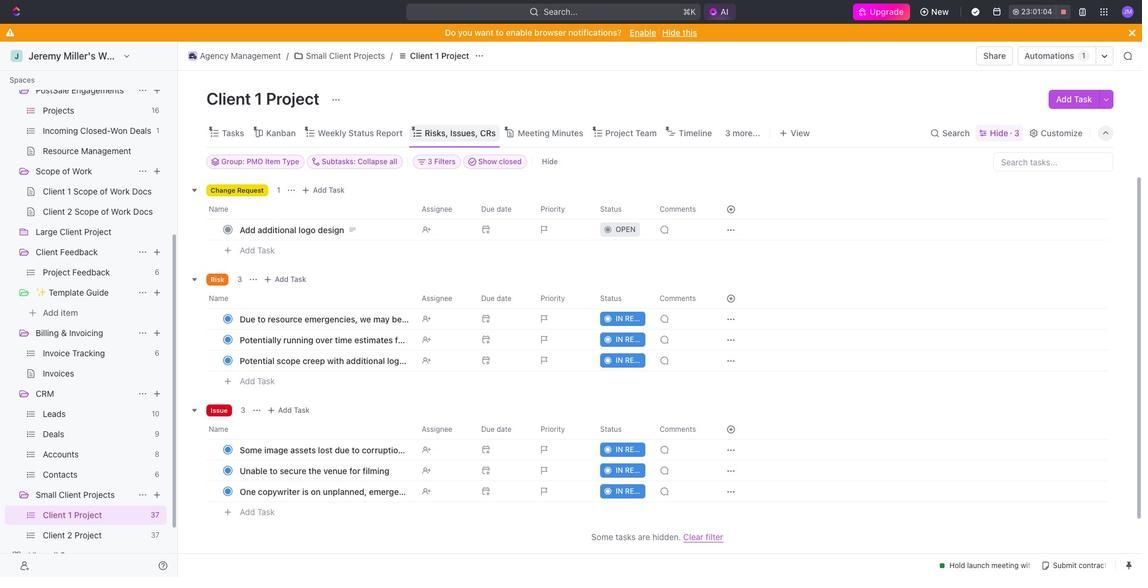 Task type: locate. For each thing, give the bounding box(es) containing it.
5 in review button from the top
[[593, 460, 653, 481]]

due date button up storage
[[474, 420, 534, 439]]

add item button
[[5, 304, 167, 323]]

name down change at the top of the page
[[209, 205, 228, 214]]

0 horizontal spatial projects
[[43, 105, 74, 115]]

2 due date button from the top
[[474, 289, 534, 308]]

0 horizontal spatial client 1 project link
[[43, 506, 146, 525]]

agency right business time icon
[[200, 51, 229, 61]]

additional inside "add additional logo design" link
[[258, 225, 297, 235]]

projects inside projects link
[[43, 105, 74, 115]]

2 up view all spaces
[[67, 530, 72, 540]]

due for issue
[[481, 425, 495, 434]]

1 vertical spatial docs
[[133, 207, 153, 217]]

0 horizontal spatial all
[[49, 551, 58, 561]]

you
[[458, 27, 473, 37]]

for
[[395, 335, 406, 345], [350, 466, 361, 476]]

1 priority from the top
[[541, 205, 565, 214]]

2 vertical spatial priority button
[[534, 420, 593, 439]]

date
[[497, 205, 512, 214], [497, 294, 512, 303], [497, 425, 512, 434]]

0 horizontal spatial /
[[286, 51, 289, 61]]

tree
[[5, 0, 167, 577]]

add task button down potential
[[234, 374, 280, 389]]

1 vertical spatial name button
[[207, 289, 415, 308]]

2 horizontal spatial projects
[[354, 51, 385, 61]]

6 in review from the top
[[616, 487, 653, 496]]

0 horizontal spatial filming
[[363, 466, 390, 476]]

project team
[[606, 128, 657, 138]]

project up view all spaces link
[[75, 530, 102, 540]]

3 assignee from the top
[[422, 425, 453, 434]]

0 vertical spatial status button
[[593, 200, 653, 219]]

template
[[49, 287, 84, 298]]

logo left design
[[299, 225, 316, 235]]

assignee button up week
[[415, 289, 474, 308]]

potentially running over time estimates for filming
[[240, 335, 435, 345]]

1 inside incoming closed-won deals 1
[[156, 126, 160, 135]]

image
[[264, 445, 288, 455]]

due down show
[[481, 205, 495, 214]]

1 status button from the top
[[593, 200, 653, 219]]

2 name button from the top
[[207, 289, 415, 308]]

design
[[318, 225, 344, 235]]

task up resource
[[291, 275, 306, 284]]

0 vertical spatial name button
[[207, 200, 415, 219]]

0 vertical spatial due date button
[[474, 200, 534, 219]]

search
[[943, 128, 970, 138]]

in for one copywriter is on unplanned, emergency sick leave
[[616, 487, 623, 496]]

priority button
[[534, 200, 593, 219], [534, 289, 593, 308], [534, 420, 593, 439]]

3 in review button from the top
[[593, 350, 653, 371]]

potential scope creep with additional logo designs
[[240, 356, 437, 366]]

scope down client 1 scope of work docs
[[75, 207, 99, 217]]

1 vertical spatial status button
[[593, 289, 653, 308]]

view down 'client 2 project'
[[29, 551, 47, 561]]

0 horizontal spatial view
[[29, 551, 47, 561]]

assignee down 3 filters dropdown button
[[422, 205, 453, 214]]

priority for 3
[[541, 425, 565, 434]]

0 vertical spatial running
[[404, 314, 434, 324]]

0 horizontal spatial logo
[[299, 225, 316, 235]]

hide button
[[537, 155, 563, 169]]

0 vertical spatial some
[[240, 445, 262, 455]]

2 for scope
[[67, 207, 72, 217]]

2 review from the top
[[625, 335, 653, 344]]

1 vertical spatial due date
[[481, 294, 512, 303]]

2 vertical spatial scope
[[75, 207, 99, 217]]

status button for 1
[[593, 200, 653, 219]]

in review button for unable to secure the venue for filming
[[593, 460, 653, 481]]

review for due to resource emergencies, we may be running 1 week behind schedule
[[625, 314, 653, 323]]

4 in review button from the top
[[593, 439, 653, 461]]

spaces
[[10, 76, 35, 85], [60, 551, 88, 561]]

0 horizontal spatial agency
[[29, 65, 57, 75]]

1 vertical spatial feedback
[[72, 267, 110, 277]]

in review
[[616, 314, 653, 323], [616, 335, 653, 344], [616, 356, 653, 365], [616, 445, 653, 454], [616, 466, 653, 475], [616, 487, 653, 496]]

add task button down add additional logo design
[[234, 243, 280, 258]]

1 vertical spatial additional
[[346, 356, 385, 366]]

for down be
[[395, 335, 406, 345]]

on
[[311, 487, 321, 497]]

large client project link
[[36, 223, 164, 242]]

docs up client 2 scope of work docs link
[[132, 186, 152, 196]]

3 comments from the top
[[660, 425, 696, 434]]

0 vertical spatial priority button
[[534, 200, 593, 219]]

status button for 3
[[593, 420, 653, 439]]

3 status button from the top
[[593, 420, 653, 439]]

due date down show closed dropdown button
[[481, 205, 512, 214]]

due date up schedule
[[481, 294, 512, 303]]

0 vertical spatial 37
[[151, 511, 160, 520]]

status for 3 status dropdown button
[[601, 425, 622, 434]]

add inside button
[[43, 308, 59, 318]]

1 horizontal spatial for
[[395, 335, 406, 345]]

2 vertical spatial comments
[[660, 425, 696, 434]]

unable
[[240, 466, 268, 476]]

add down add additional logo design
[[240, 245, 255, 255]]

in review button for due to resource emergencies, we may be running 1 week behind schedule
[[593, 308, 653, 330]]

1 vertical spatial priority button
[[534, 289, 593, 308]]

view right more...
[[791, 128, 810, 138]]

client 1 project up 'client 2 project'
[[43, 510, 102, 520]]

3 in review from the top
[[616, 356, 653, 365]]

due date button down 'show closed'
[[474, 200, 534, 219]]

logo left 'designs'
[[387, 356, 404, 366]]

2 vertical spatial status button
[[593, 420, 653, 439]]

add task button
[[1050, 90, 1100, 109], [299, 183, 349, 198], [234, 243, 280, 258], [261, 273, 311, 287], [234, 374, 280, 389], [264, 404, 315, 418], [234, 505, 280, 520]]

1 vertical spatial for
[[350, 466, 361, 476]]

name for 1
[[209, 205, 228, 214]]

client
[[329, 51, 352, 61], [410, 51, 433, 61], [207, 89, 251, 108], [43, 186, 65, 196], [43, 207, 65, 217], [60, 227, 82, 237], [36, 247, 58, 257], [59, 490, 81, 500], [43, 510, 66, 520], [43, 530, 65, 540]]

name button up assets
[[207, 420, 415, 439]]

one copywriter is on unplanned, emergency sick leave link
[[237, 483, 454, 500]]

1 horizontal spatial agency
[[200, 51, 229, 61]]

23:01:04 button
[[1009, 5, 1071, 19]]

meeting
[[518, 128, 550, 138]]

task down subtasks:
[[329, 186, 345, 195]]

filming down corruption
[[363, 466, 390, 476]]

feedback for project feedback
[[72, 267, 110, 277]]

projects
[[354, 51, 385, 61], [43, 105, 74, 115], [83, 490, 115, 500]]

some left tasks
[[591, 532, 613, 542]]

add up resource
[[275, 275, 289, 284]]

assignee up week
[[422, 294, 453, 303]]

view inside button
[[791, 128, 810, 138]]

6 in review button from the top
[[593, 481, 653, 502]]

unable to secure the venue for filming link
[[237, 462, 412, 479]]

0 vertical spatial feedback
[[60, 247, 98, 257]]

resource management link
[[43, 142, 164, 161]]

project inside 'link'
[[75, 530, 102, 540]]

in review for unable to secure the venue for filming
[[616, 466, 653, 475]]

0 vertical spatial due date
[[481, 205, 512, 214]]

assignee button
[[415, 200, 474, 219], [415, 289, 474, 308], [415, 420, 474, 439]]

1 vertical spatial due date button
[[474, 289, 534, 308]]

3 left "filters"
[[428, 157, 432, 166]]

additional down 'request'
[[258, 225, 297, 235]]

name button for 1
[[207, 200, 415, 219]]

scope
[[277, 356, 301, 366]]

agency down jeremy
[[29, 65, 57, 75]]

1 vertical spatial spaces
[[60, 551, 88, 561]]

✨ template guide
[[36, 287, 109, 298]]

client 1 project link down do
[[395, 49, 472, 63]]

client 1 scope of work docs
[[43, 186, 152, 196]]

2 vertical spatial projects
[[83, 490, 115, 500]]

work up client 2 scope of work docs link
[[110, 186, 130, 196]]

2 vertical spatial due date
[[481, 425, 512, 434]]

priority
[[541, 205, 565, 214], [541, 294, 565, 303], [541, 425, 565, 434]]

0 vertical spatial comments button
[[653, 200, 712, 219]]

client 2 scope of work docs
[[43, 207, 153, 217]]

1 horizontal spatial additional
[[346, 356, 385, 366]]

hide right search
[[991, 128, 1009, 138]]

2 assignee button from the top
[[415, 289, 474, 308]]

all right collapse
[[390, 157, 398, 166]]

review for potentially running over time estimates for filming
[[625, 335, 653, 344]]

assignee button down "filters"
[[415, 200, 474, 219]]

1 in review button from the top
[[593, 308, 653, 330]]

running right be
[[404, 314, 434, 324]]

0 vertical spatial docs
[[132, 186, 152, 196]]

want
[[475, 27, 494, 37]]

scope down resource
[[36, 166, 60, 176]]

2 due date from the top
[[481, 294, 512, 303]]

timeline
[[679, 128, 712, 138]]

work inside client 1 scope of work docs link
[[110, 186, 130, 196]]

invoices link
[[43, 364, 164, 383]]

1 horizontal spatial logo
[[387, 356, 404, 366]]

for right venue
[[350, 466, 361, 476]]

2 in review from the top
[[616, 335, 653, 344]]

2 vertical spatial client 1 project
[[43, 510, 102, 520]]

business time image
[[12, 67, 21, 74]]

0 vertical spatial all
[[390, 157, 398, 166]]

3 review from the top
[[625, 356, 653, 365]]

2 vertical spatial date
[[497, 425, 512, 434]]

work down resource management
[[72, 166, 92, 176]]

due to resource emergencies, we may be running 1 week behind schedule
[[240, 314, 530, 324]]

2 2 from the top
[[67, 530, 72, 540]]

3 priority button from the top
[[534, 420, 593, 439]]

agency management inside "sidebar" navigation
[[29, 65, 110, 75]]

0 vertical spatial work
[[72, 166, 92, 176]]

work inside scope of work link
[[72, 166, 92, 176]]

all down 'client 2 project'
[[49, 551, 58, 561]]

docs for client 2 scope of work docs
[[133, 207, 153, 217]]

0 vertical spatial filming
[[409, 335, 435, 345]]

potential scope creep with additional logo designs link
[[237, 352, 437, 369]]

2 vertical spatial assignee
[[422, 425, 453, 434]]

workspace
[[98, 51, 147, 61]]

3 comments button from the top
[[653, 420, 712, 439]]

some for some image assets lost due to corruption in digital media storage
[[240, 445, 262, 455]]

business time image
[[189, 53, 197, 59]]

1
[[435, 51, 439, 61], [1083, 51, 1086, 60], [255, 89, 263, 108], [156, 126, 160, 135], [277, 186, 280, 195], [67, 186, 71, 196], [436, 314, 440, 324], [68, 510, 72, 520]]

add task up customize
[[1057, 94, 1093, 104]]

⌘k
[[684, 7, 697, 17]]

name down "risk"
[[209, 294, 228, 303]]

feedback up project feedback
[[60, 247, 98, 257]]

0 vertical spatial assignee
[[422, 205, 453, 214]]

priority button for 1
[[534, 200, 593, 219]]

1 2 from the top
[[67, 207, 72, 217]]

3 name from the top
[[209, 425, 228, 434]]

deals down leads
[[43, 429, 64, 439]]

customize button
[[1026, 125, 1087, 141]]

running up scope
[[284, 335, 314, 345]]

0 vertical spatial view
[[791, 128, 810, 138]]

client feedback
[[36, 247, 98, 257]]

6
[[155, 268, 160, 277], [155, 349, 160, 358], [155, 470, 160, 479]]

report
[[376, 128, 403, 138]]

estimates
[[355, 335, 393, 345]]

1 vertical spatial agency management
[[29, 65, 110, 75]]

2 37 from the top
[[151, 531, 160, 540]]

add down potential
[[240, 376, 255, 386]]

3 assignee button from the top
[[415, 420, 474, 439]]

name
[[209, 205, 228, 214], [209, 294, 228, 303], [209, 425, 228, 434]]

pmo
[[247, 157, 263, 166]]

0 horizontal spatial hide
[[542, 157, 558, 166]]

due
[[481, 205, 495, 214], [481, 294, 495, 303], [240, 314, 256, 324], [481, 425, 495, 434]]

1 37 from the top
[[151, 511, 160, 520]]

media
[[441, 445, 465, 455]]

of up client 2 scope of work docs link
[[100, 186, 108, 196]]

2 vertical spatial 6
[[155, 470, 160, 479]]

0 vertical spatial hide
[[663, 27, 681, 37]]

additional down "estimates"
[[346, 356, 385, 366]]

assignee button up the "media"
[[415, 420, 474, 439]]

subtasks: collapse all
[[322, 157, 398, 166]]

docs down client 1 scope of work docs link
[[133, 207, 153, 217]]

due up storage
[[481, 425, 495, 434]]

in review for due to resource emergencies, we may be running 1 week behind schedule
[[616, 314, 653, 323]]

3 left customize button
[[1015, 128, 1020, 138]]

assignee for digital
[[422, 425, 453, 434]]

enable
[[506, 27, 533, 37]]

1 vertical spatial name
[[209, 294, 228, 303]]

search button
[[927, 125, 974, 141]]

hide down meeting minutes link
[[542, 157, 558, 166]]

in review button for potentially running over time estimates for filming
[[593, 329, 653, 351]]

1 vertical spatial date
[[497, 294, 512, 303]]

3 due date button from the top
[[474, 420, 534, 439]]

add task up resource
[[275, 275, 306, 284]]

1 in review from the top
[[616, 314, 653, 323]]

for for venue
[[350, 466, 361, 476]]

3 6 from the top
[[155, 470, 160, 479]]

scope down scope of work link
[[73, 186, 98, 196]]

work down client 1 scope of work docs link
[[111, 207, 131, 217]]

2 status button from the top
[[593, 289, 653, 308]]

risk
[[211, 276, 224, 284]]

2 vertical spatial assignee button
[[415, 420, 474, 439]]

deals right won
[[130, 126, 151, 136]]

hide inside 'button'
[[542, 157, 558, 166]]

agency management link
[[185, 49, 284, 63], [29, 61, 164, 80]]

leads
[[43, 409, 66, 419]]

2 vertical spatial priority
[[541, 425, 565, 434]]

1 vertical spatial view
[[29, 551, 47, 561]]

1 horizontal spatial view
[[791, 128, 810, 138]]

0 horizontal spatial for
[[350, 466, 361, 476]]

in review for some image assets lost due to corruption in digital media storage
[[616, 445, 653, 454]]

4 review from the top
[[625, 445, 653, 454]]

4 in review from the top
[[616, 445, 653, 454]]

2 horizontal spatial client 1 project
[[410, 51, 469, 61]]

add down 'request'
[[240, 225, 256, 235]]

postsale engagements link
[[36, 81, 133, 100]]

1 comments button from the top
[[653, 200, 712, 219]]

2 vertical spatial due date button
[[474, 420, 534, 439]]

0 vertical spatial agency
[[200, 51, 229, 61]]

0 horizontal spatial additional
[[258, 225, 297, 235]]

2 for project
[[67, 530, 72, 540]]

work inside client 2 scope of work docs link
[[111, 207, 131, 217]]

assignee up digital
[[422, 425, 453, 434]]

2 vertical spatial work
[[111, 207, 131, 217]]

due date button for behind
[[474, 289, 534, 308]]

feedback down client feedback link
[[72, 267, 110, 277]]

comments for 1
[[660, 205, 696, 214]]

1 assignee from the top
[[422, 205, 453, 214]]

comments button for 1
[[653, 200, 712, 219]]

1 comments from the top
[[660, 205, 696, 214]]

in for due to resource emergencies, we may be running 1 week behind schedule
[[616, 314, 623, 323]]

due for risk
[[481, 294, 495, 303]]

1 horizontal spatial filming
[[409, 335, 435, 345]]

add task
[[1057, 94, 1093, 104], [313, 186, 345, 195], [240, 245, 275, 255], [275, 275, 306, 284], [240, 376, 275, 386], [278, 406, 310, 415], [240, 507, 275, 517]]

1 horizontal spatial client 1 project link
[[395, 49, 472, 63]]

3 priority from the top
[[541, 425, 565, 434]]

task up assets
[[294, 406, 310, 415]]

assignee button for week
[[415, 289, 474, 308]]

0 vertical spatial assignee button
[[415, 200, 474, 219]]

status button
[[593, 200, 653, 219], [593, 289, 653, 308], [593, 420, 653, 439]]

0 vertical spatial spaces
[[10, 76, 35, 85]]

date for behind
[[497, 294, 512, 303]]

with
[[327, 356, 344, 366]]

1 vertical spatial management
[[60, 65, 110, 75]]

3 due date from the top
[[481, 425, 512, 434]]

item
[[61, 308, 78, 318]]

37 for client 1 project
[[151, 511, 160, 520]]

guide
[[86, 287, 109, 298]]

jm
[[1124, 8, 1133, 15]]

1 priority button from the top
[[534, 200, 593, 219]]

2 vertical spatial name button
[[207, 420, 415, 439]]

0 vertical spatial additional
[[258, 225, 297, 235]]

billing & invoicing
[[36, 328, 103, 338]]

designs
[[407, 356, 437, 366]]

2 inside 'link'
[[67, 530, 72, 540]]

digital
[[415, 445, 439, 455]]

3 date from the top
[[497, 425, 512, 434]]

invoices
[[43, 368, 74, 379]]

due date button for storage
[[474, 420, 534, 439]]

due up behind
[[481, 294, 495, 303]]

5 in review from the top
[[616, 466, 653, 475]]

work for 1
[[110, 186, 130, 196]]

incoming
[[43, 126, 78, 136]]

deals
[[130, 126, 151, 136], [43, 429, 64, 439]]

1 vertical spatial agency
[[29, 65, 57, 75]]

name down issue
[[209, 425, 228, 434]]

add down subtasks:
[[313, 186, 327, 195]]

2 priority button from the top
[[534, 289, 593, 308]]

in inside some image assets lost due to corruption in digital media storage link
[[405, 445, 412, 455]]

add up image
[[278, 406, 292, 415]]

1 due date from the top
[[481, 205, 512, 214]]

1 vertical spatial work
[[110, 186, 130, 196]]

1 name button from the top
[[207, 200, 415, 219]]

date up schedule
[[497, 294, 512, 303]]

to up potentially
[[258, 314, 266, 324]]

5 review from the top
[[625, 466, 653, 475]]

view inside "sidebar" navigation
[[29, 551, 47, 561]]

1 6 from the top
[[155, 268, 160, 277]]

3
[[726, 128, 731, 138], [1015, 128, 1020, 138], [428, 157, 432, 166], [238, 275, 242, 284], [241, 406, 246, 415]]

priority for 1
[[541, 205, 565, 214]]

scope
[[36, 166, 60, 176], [73, 186, 98, 196], [75, 207, 99, 217]]

assignee
[[422, 205, 453, 214], [422, 294, 453, 303], [422, 425, 453, 434]]

0 vertical spatial client 1 project link
[[395, 49, 472, 63]]

date up storage
[[497, 425, 512, 434]]

1 review from the top
[[625, 314, 653, 323]]

incoming closed-won deals link
[[43, 121, 151, 140]]

in for some image assets lost due to corruption in digital media storage
[[616, 445, 623, 454]]

client 1 project down do
[[410, 51, 469, 61]]

task down potential
[[257, 376, 275, 386]]

jeremy
[[29, 51, 61, 61]]

2 vertical spatial name
[[209, 425, 228, 434]]

1 vertical spatial running
[[284, 335, 314, 345]]

small client projects link
[[291, 49, 388, 63], [36, 486, 133, 505]]

hide left this
[[663, 27, 681, 37]]

spaces down business time image in the left of the page
[[10, 76, 35, 85]]

view
[[791, 128, 810, 138], [29, 551, 47, 561]]

2 date from the top
[[497, 294, 512, 303]]

0 horizontal spatial agency management
[[29, 65, 110, 75]]

of down client 1 scope of work docs link
[[101, 207, 109, 217]]

1 horizontal spatial all
[[390, 157, 398, 166]]

in review for potentially running over time estimates for filming
[[616, 335, 653, 344]]

0 horizontal spatial small client projects
[[36, 490, 115, 500]]

1 vertical spatial 6
[[155, 349, 160, 358]]

some up unable
[[240, 445, 262, 455]]

name for 3
[[209, 425, 228, 434]]

to
[[496, 27, 504, 37], [258, 314, 266, 324], [352, 445, 360, 455], [270, 466, 278, 476]]

1 assignee button from the top
[[415, 200, 474, 219]]

add task down potential
[[240, 376, 275, 386]]

name button up "emergencies,"
[[207, 289, 415, 308]]

in review button for potential scope creep with additional logo designs
[[593, 350, 653, 371]]

3 name button from the top
[[207, 420, 415, 439]]

do
[[445, 27, 456, 37]]

scope for 1
[[73, 186, 98, 196]]

add task down add additional logo design
[[240, 245, 275, 255]]

2 assignee from the top
[[422, 294, 453, 303]]

1 horizontal spatial running
[[404, 314, 434, 324]]

add left the item
[[43, 308, 59, 318]]

0 vertical spatial comments
[[660, 205, 696, 214]]

we
[[360, 314, 371, 324]]

minutes
[[552, 128, 584, 138]]

new
[[932, 7, 949, 17]]

1 horizontal spatial small client projects link
[[291, 49, 388, 63]]

deals link
[[43, 425, 150, 444]]

date for storage
[[497, 425, 512, 434]]

1 vertical spatial comments button
[[653, 289, 712, 308]]

agency management right business time icon
[[200, 51, 281, 61]]

1 horizontal spatial agency management
[[200, 51, 281, 61]]

assignee for 1
[[422, 294, 453, 303]]

2 vertical spatial hide
[[542, 157, 558, 166]]

to right due
[[352, 445, 360, 455]]

2 in review button from the top
[[593, 329, 653, 351]]

client 1 project link up client 2 project 'link'
[[43, 506, 146, 525]]

to left secure
[[270, 466, 278, 476]]

one
[[240, 487, 256, 497]]

due date button up schedule
[[474, 289, 534, 308]]

browser
[[535, 27, 567, 37]]

filming up 'designs'
[[409, 335, 435, 345]]

due date for storage
[[481, 425, 512, 434]]

1 horizontal spatial hide
[[663, 27, 681, 37]]

0 vertical spatial small client projects link
[[291, 49, 388, 63]]

6 review from the top
[[625, 487, 653, 496]]

2 6 from the top
[[155, 349, 160, 358]]

1 horizontal spatial some
[[591, 532, 613, 542]]

1 name from the top
[[209, 205, 228, 214]]



Task type: describe. For each thing, give the bounding box(es) containing it.
add task down one
[[240, 507, 275, 517]]

hide for hide
[[542, 157, 558, 166]]

leads link
[[43, 405, 147, 424]]

invoice
[[43, 348, 70, 358]]

✨
[[36, 287, 46, 298]]

to right want
[[496, 27, 504, 37]]

1 horizontal spatial agency management link
[[185, 49, 284, 63]]

hide 3
[[991, 128, 1020, 138]]

view for view all spaces
[[29, 551, 47, 561]]

project up kanban
[[266, 89, 320, 108]]

resource management
[[43, 146, 131, 156]]

2 name from the top
[[209, 294, 228, 303]]

6 for feedback
[[155, 268, 160, 277]]

3 right issue
[[241, 406, 246, 415]]

add task down subtasks:
[[313, 186, 345, 195]]

large client project
[[36, 227, 111, 237]]

corruption
[[362, 445, 403, 455]]

0 vertical spatial projects
[[354, 51, 385, 61]]

upgrade
[[870, 7, 904, 17]]

3 right "risk"
[[238, 275, 242, 284]]

add task button down one
[[234, 505, 280, 520]]

tracking
[[72, 348, 105, 358]]

upgrade link
[[854, 4, 910, 20]]

issue
[[211, 407, 228, 414]]

task up customize
[[1075, 94, 1093, 104]]

add up customize
[[1057, 94, 1072, 104]]

lost
[[318, 445, 333, 455]]

small inside "sidebar" navigation
[[36, 490, 57, 500]]

the
[[309, 466, 321, 476]]

resource
[[43, 146, 79, 156]]

accounts
[[43, 449, 79, 459]]

tasks link
[[220, 125, 244, 141]]

copywriter
[[258, 487, 300, 497]]

item
[[265, 157, 280, 166]]

for for estimates
[[395, 335, 406, 345]]

schedule
[[494, 314, 530, 324]]

storage
[[467, 445, 497, 455]]

add down one
[[240, 507, 255, 517]]

weekly
[[318, 128, 347, 138]]

in for potentially running over time estimates for filming
[[616, 335, 623, 344]]

notifications?
[[569, 27, 622, 37]]

show closed button
[[464, 155, 527, 169]]

hide for hide 3
[[991, 128, 1009, 138]]

in review button for one copywriter is on unplanned, emergency sick leave
[[593, 481, 653, 502]]

scope for 2
[[75, 207, 99, 217]]

1 horizontal spatial projects
[[83, 490, 115, 500]]

new button
[[915, 2, 956, 21]]

potential
[[240, 356, 275, 366]]

additional inside potential scope creep with additional logo designs link
[[346, 356, 385, 366]]

1 horizontal spatial small client projects
[[306, 51, 385, 61]]

status for status dropdown button associated with 1
[[601, 205, 622, 214]]

tree containing agency management
[[5, 0, 167, 577]]

9
[[155, 430, 160, 439]]

docs for client 1 scope of work docs
[[132, 186, 152, 196]]

due date for behind
[[481, 294, 512, 303]]

review for one copywriter is on unplanned, emergency sick leave
[[625, 487, 653, 496]]

spaces inside view all spaces link
[[60, 551, 88, 561]]

2 / from the left
[[391, 51, 393, 61]]

in review button for some image assets lost due to corruption in digital media storage
[[593, 439, 653, 461]]

name button for 3
[[207, 420, 415, 439]]

some image assets lost due to corruption in digital media storage link
[[237, 441, 497, 459]]

1 vertical spatial small client projects link
[[36, 486, 133, 505]]

add task button down subtasks:
[[299, 183, 349, 198]]

crm link
[[36, 384, 133, 404]]

are
[[638, 532, 650, 542]]

comments button for 3
[[653, 420, 712, 439]]

16
[[152, 106, 160, 115]]

team
[[636, 128, 657, 138]]

task down copywriter on the bottom left of the page
[[257, 507, 275, 517]]

add task button up resource
[[261, 273, 311, 287]]

creep
[[303, 356, 325, 366]]

change
[[211, 187, 236, 194]]

all inside "sidebar" navigation
[[49, 551, 58, 561]]

1 horizontal spatial deals
[[130, 126, 151, 136]]

2 comments from the top
[[660, 294, 696, 303]]

more...
[[733, 128, 761, 138]]

request
[[237, 187, 264, 194]]

invoice tracking link
[[43, 344, 150, 363]]

8
[[155, 450, 160, 459]]

of for 2
[[101, 207, 109, 217]]

project down client 2 scope of work docs
[[84, 227, 111, 237]]

1 vertical spatial logo
[[387, 356, 404, 366]]

over
[[316, 335, 333, 345]]

priority button for 3
[[534, 420, 593, 439]]

6 for tracking
[[155, 349, 160, 358]]

3 filters button
[[413, 155, 461, 169]]

jeremy miller's workspace, , element
[[11, 50, 23, 62]]

2 priority from the top
[[541, 294, 565, 303]]

small client projects inside "sidebar" navigation
[[36, 490, 115, 500]]

kanban link
[[264, 125, 296, 141]]

task down add additional logo design
[[257, 245, 275, 255]]

sidebar navigation
[[0, 0, 180, 577]]

1 horizontal spatial client 1 project
[[207, 89, 323, 108]]

add task up assets
[[278, 406, 310, 415]]

timeline link
[[677, 125, 712, 141]]

tasks
[[222, 128, 244, 138]]

contacts link
[[43, 465, 150, 484]]

status for 2nd status dropdown button
[[601, 294, 622, 303]]

37 for client 2 project
[[151, 531, 160, 540]]

1 vertical spatial deals
[[43, 429, 64, 439]]

secure
[[280, 466, 306, 476]]

in review for potential scope creep with additional logo designs
[[616, 356, 653, 365]]

venue
[[324, 466, 347, 476]]

add additional logo design link
[[237, 221, 412, 238]]

1 horizontal spatial small
[[306, 51, 327, 61]]

0 vertical spatial logo
[[299, 225, 316, 235]]

due up potentially
[[240, 314, 256, 324]]

filming for potentially running over time estimates for filming
[[409, 335, 435, 345]]

comments for 3
[[660, 425, 696, 434]]

view all spaces
[[29, 551, 88, 561]]

project left team
[[606, 128, 634, 138]]

review for unable to secure the venue for filming
[[625, 466, 653, 475]]

review for potential scope creep with additional logo designs
[[625, 356, 653, 365]]

in for potential scope creep with additional logo designs
[[616, 356, 623, 365]]

0 horizontal spatial agency management link
[[29, 61, 164, 80]]

tasks
[[616, 532, 636, 542]]

scope of work
[[36, 166, 92, 176]]

assignee button for media
[[415, 420, 474, 439]]

0 horizontal spatial spaces
[[10, 76, 35, 85]]

incoming closed-won deals 1
[[43, 126, 160, 136]]

client 1 scope of work docs link
[[43, 182, 164, 201]]

some image assets lost due to corruption in digital media storage
[[240, 445, 497, 455]]

work for 2
[[111, 207, 131, 217]]

behind
[[465, 314, 492, 324]]

group: pmo item type
[[221, 157, 299, 166]]

one copywriter is on unplanned, emergency sick leave
[[240, 487, 454, 497]]

client inside 'link'
[[43, 530, 65, 540]]

due for change request
[[481, 205, 495, 214]]

0 vertical spatial of
[[62, 166, 70, 176]]

client 1 project inside tree
[[43, 510, 102, 520]]

0 vertical spatial management
[[231, 51, 281, 61]]

project up client 2 project 'link'
[[74, 510, 102, 520]]

agency inside "sidebar" navigation
[[29, 65, 57, 75]]

1 due date button from the top
[[474, 200, 534, 219]]

in review for one copywriter is on unplanned, emergency sick leave
[[616, 487, 653, 496]]

risks, issues, crs
[[425, 128, 496, 138]]

project up template
[[43, 267, 70, 277]]

in for unable to secure the venue for filming
[[616, 466, 623, 475]]

time
[[335, 335, 352, 345]]

feedback for client feedback
[[60, 247, 98, 257]]

0 vertical spatial scope
[[36, 166, 60, 176]]

of for 1
[[100, 186, 108, 196]]

unable to secure the venue for filming
[[240, 466, 390, 476]]

add task button up customize
[[1050, 90, 1100, 109]]

invoicing
[[69, 328, 103, 338]]

billing
[[36, 328, 59, 338]]

project down do
[[441, 51, 469, 61]]

group:
[[221, 157, 245, 166]]

accounts link
[[43, 445, 150, 464]]

3 left more...
[[726, 128, 731, 138]]

crm
[[36, 389, 54, 399]]

won
[[110, 126, 128, 136]]

share
[[984, 51, 1007, 61]]

due to resource emergencies, we may be running 1 week behind schedule link
[[237, 310, 530, 328]]

filter
[[706, 532, 723, 542]]

jm button
[[1119, 2, 1138, 21]]

filming for unable to secure the venue for filming
[[363, 466, 390, 476]]

1 vertical spatial client 1 project link
[[43, 506, 146, 525]]

0 horizontal spatial running
[[284, 335, 314, 345]]

2 vertical spatial management
[[81, 146, 131, 156]]

show closed
[[478, 157, 522, 166]]

1 date from the top
[[497, 205, 512, 214]]

3 more... button
[[721, 125, 765, 141]]

view button
[[776, 119, 814, 147]]

do you want to enable browser notifications? enable hide this
[[445, 27, 698, 37]]

leave
[[433, 487, 454, 497]]

Search tasks... text field
[[995, 153, 1114, 171]]

billing & invoicing link
[[36, 324, 133, 343]]

add item
[[43, 308, 78, 318]]

2 comments button from the top
[[653, 289, 712, 308]]

1 / from the left
[[286, 51, 289, 61]]

projects link
[[43, 101, 147, 120]]

add task button up image
[[264, 404, 315, 418]]

some for some tasks are hidden. clear filter
[[591, 532, 613, 542]]

review for some image assets lost due to corruption in digital media storage
[[625, 445, 653, 454]]

view for view
[[791, 128, 810, 138]]

risks, issues, crs link
[[423, 125, 496, 141]]

due
[[335, 445, 350, 455]]



Task type: vqa. For each thing, say whether or not it's contained in the screenshot.


